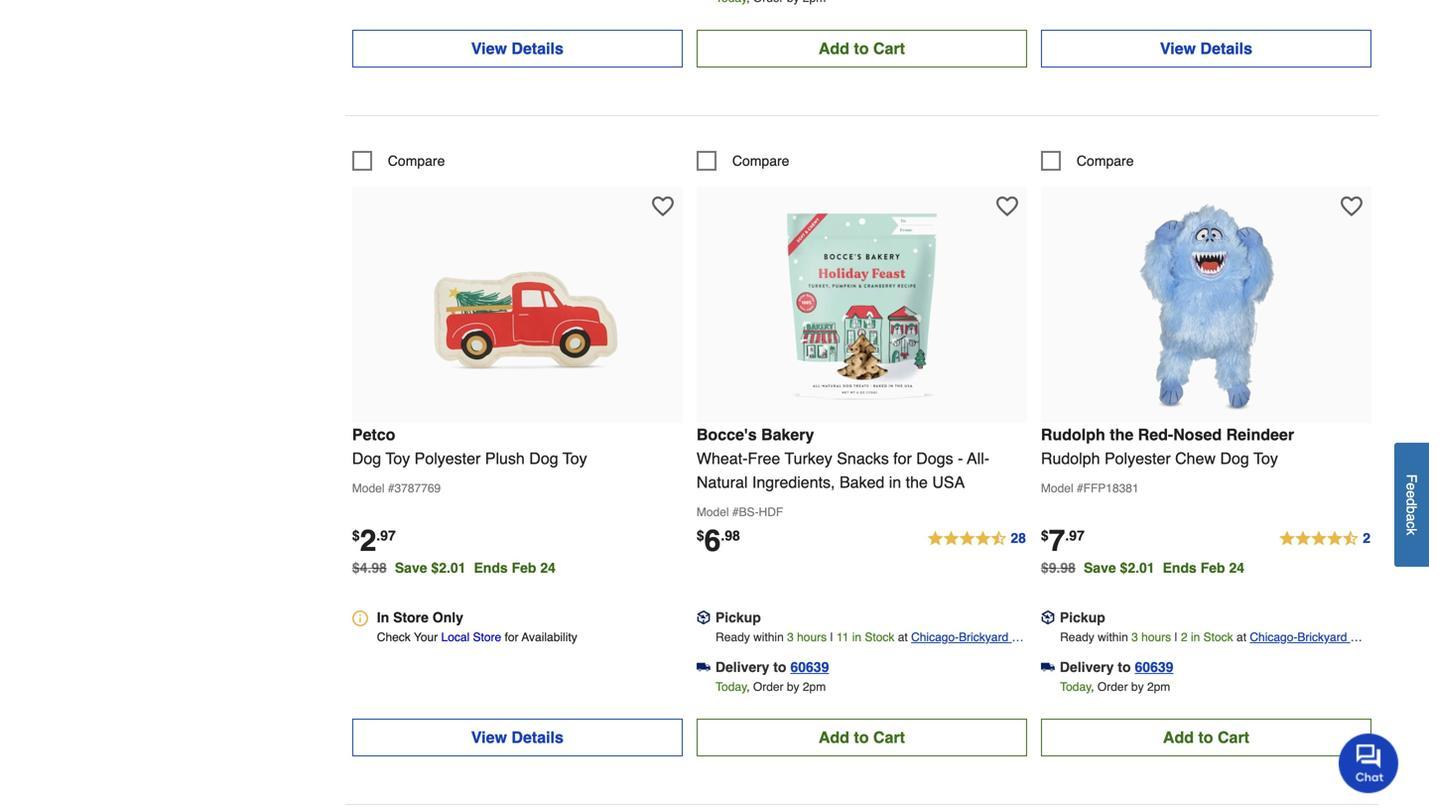 Task type: vqa. For each thing, say whether or not it's contained in the screenshot.
second Chicago- from the right
yes



Task type: describe. For each thing, give the bounding box(es) containing it.
ready within 3 hours | 2 in stock at chicago-brickyard lowe's
[[1060, 630, 1351, 664]]

today for ready within 3 hours | 2 in stock at chicago-brickyard lowe's
[[1060, 680, 1092, 694]]

5014525887 element
[[1041, 151, 1134, 171]]

$2.01 for $4.98
[[431, 560, 466, 576]]

1 horizontal spatial store
[[473, 630, 502, 644]]

ends for $9.98 save $2.01 ends feb 24
[[1163, 560, 1197, 576]]

60639 button for 11
[[791, 657, 829, 677]]

usa
[[932, 473, 965, 491]]

4.5 stars image for 7
[[1279, 527, 1372, 551]]

model for wheat-free turkey snacks for dogs - all- natural ingredients, baked in the usa
[[697, 505, 729, 519]]

1 toy from the left
[[386, 449, 410, 467]]

ready within 3 hours | 11 in stock at chicago-brickyard lowe's
[[716, 630, 1012, 664]]

model for rudolph polyester chew dog toy
[[1041, 481, 1074, 495]]

actual price $6.98 element
[[697, 524, 740, 558]]

compare for 5014525887 element on the right of the page
[[1077, 153, 1134, 169]]

1 e from the top
[[1404, 483, 1420, 490]]

2 rudolph from the top
[[1041, 449, 1100, 467]]

2 dog from the left
[[529, 449, 558, 467]]

actual price $2.97 element
[[352, 524, 396, 558]]

60639 button for 2
[[1135, 657, 1174, 677]]

lowe's for 2
[[1250, 650, 1287, 664]]

in for ready within 3 hours | 11 in stock at chicago-brickyard lowe's
[[852, 630, 862, 644]]

pickup image for ready within 3 hours | 11 in stock at chicago-brickyard lowe's
[[697, 611, 711, 624]]

by for 2
[[1132, 680, 1144, 694]]

24 for $9.98 save $2.01 ends feb 24
[[1229, 560, 1245, 576]]

$ 6 .98
[[697, 524, 740, 558]]

f e e d b a c k
[[1404, 474, 1420, 535]]

rudolph the red-nosed reindeer rudolph polyester chew dog toy
[[1041, 425, 1294, 467]]

2 inside 2 button
[[1363, 530, 1371, 546]]

compare for 5014304247 element
[[388, 153, 445, 169]]

at for 11
[[898, 630, 908, 644]]

ready for ready within 3 hours | 11 in stock at chicago-brickyard lowe's
[[716, 630, 750, 644]]

ends feb 24 element for $4.98 save $2.01 ends feb 24
[[474, 560, 564, 576]]

natural
[[697, 473, 748, 491]]

in store only check your local store for availability
[[377, 609, 577, 644]]

local store link
[[441, 630, 502, 644]]

within for ready within 3 hours | 11 in stock at chicago-brickyard lowe's
[[754, 630, 784, 644]]

delivery for ready within 3 hours | 11 in stock at chicago-brickyard lowe's
[[716, 659, 770, 675]]

hours for 2
[[1142, 630, 1172, 644]]

d
[[1404, 498, 1420, 506]]

$ for 2
[[352, 527, 360, 543]]

6
[[704, 524, 721, 558]]

28 button
[[927, 527, 1027, 551]]

2 e from the top
[[1404, 490, 1420, 498]]

brickyard for ready within 3 hours | 11 in stock at chicago-brickyard lowe's
[[959, 630, 1009, 644]]

snacks
[[837, 449, 889, 467]]

order for ready within 3 hours | 2 in stock at chicago-brickyard lowe's
[[1098, 680, 1128, 694]]

chicago- for ready within 3 hours | 11 in stock at chicago-brickyard lowe's
[[911, 630, 959, 644]]

3 for 11
[[787, 630, 794, 644]]

polyester inside rudolph the red-nosed reindeer rudolph polyester chew dog toy
[[1105, 449, 1171, 467]]

order for ready within 3 hours | 11 in stock at chicago-brickyard lowe's
[[753, 680, 784, 694]]

savings save $2.01 element for $4.98 save $2.01 ends feb 24
[[395, 560, 564, 576]]

your
[[414, 630, 438, 644]]

dogs
[[917, 449, 954, 467]]

2 toy from the left
[[563, 449, 587, 467]]

ends for $4.98 save $2.01 ends feb 24
[[474, 560, 508, 576]]

model # 3787769
[[352, 481, 441, 495]]

.98
[[721, 527, 740, 543]]

compare for '5013814725' element
[[732, 153, 790, 169]]

availability
[[522, 630, 577, 644]]

bakery
[[761, 425, 814, 444]]

7
[[1049, 524, 1066, 558]]

chicago-brickyard lowe's button for ready within 3 hours | 11 in stock at chicago-brickyard lowe's
[[911, 627, 1027, 664]]

model # bs-hdf
[[697, 505, 783, 519]]

in
[[377, 609, 389, 625]]

today , order by 2pm for ready within 3 hours | 2 in stock at chicago-brickyard lowe's
[[1060, 680, 1171, 694]]

delivery to 60639 for ready within 3 hours | 11 in stock at chicago-brickyard lowe's
[[716, 659, 829, 675]]

5014304247 element
[[352, 151, 445, 171]]

.97 for 7
[[1066, 527, 1085, 543]]

for inside the in store only check your local store for availability
[[505, 630, 519, 644]]

3787769
[[395, 481, 441, 495]]

for inside bocce's bakery wheat-free turkey snacks for dogs - all- natural ingredients, baked in the usa
[[894, 449, 912, 467]]

feb for $4.98 save $2.01 ends feb 24
[[512, 560, 537, 576]]

in inside bocce's bakery wheat-free turkey snacks for dogs - all- natural ingredients, baked in the usa
[[889, 473, 902, 491]]

chicago- for ready within 3 hours | 2 in stock at chicago-brickyard lowe's
[[1250, 630, 1298, 644]]

f
[[1404, 474, 1420, 483]]

lowe's for 11
[[911, 650, 948, 664]]

24 for $4.98 save $2.01 ends feb 24
[[540, 560, 556, 576]]

the inside rudolph the red-nosed reindeer rudolph polyester chew dog toy
[[1110, 425, 1134, 444]]

chat invite button image
[[1339, 733, 1400, 793]]

pickup for ready within 3 hours | 11 in stock at chicago-brickyard lowe's
[[716, 609, 761, 625]]

nosed
[[1174, 425, 1222, 444]]

brickyard for ready within 3 hours | 2 in stock at chicago-brickyard lowe's
[[1298, 630, 1347, 644]]

5013814725 element
[[697, 151, 790, 171]]

save for $4.98
[[395, 560, 427, 576]]

red-
[[1138, 425, 1174, 444]]

$9.98
[[1041, 560, 1076, 576]]

all-
[[967, 449, 990, 467]]

$ for 7
[[1041, 527, 1049, 543]]

2 inside ready within 3 hours | 2 in stock at chicago-brickyard lowe's
[[1181, 630, 1188, 644]]

by for 11
[[787, 680, 800, 694]]

ready for ready within 3 hours | 2 in stock at chicago-brickyard lowe's
[[1060, 630, 1095, 644]]

$ 7 .97
[[1041, 524, 1085, 558]]

$4.98 save $2.01 ends feb 24
[[352, 560, 556, 576]]



Task type: locate. For each thing, give the bounding box(es) containing it.
cart
[[873, 39, 905, 57], [873, 728, 905, 746], [1218, 728, 1250, 746]]

rudolph
[[1041, 425, 1106, 444], [1041, 449, 1100, 467]]

truck filled image
[[1041, 660, 1055, 674]]

store up your
[[393, 609, 429, 625]]

0 vertical spatial store
[[393, 609, 429, 625]]

toy up model # 3787769
[[386, 449, 410, 467]]

0 horizontal spatial the
[[906, 473, 928, 491]]

2 within from the left
[[1098, 630, 1128, 644]]

wheat-
[[697, 449, 748, 467]]

1 horizontal spatial stock
[[1204, 630, 1234, 644]]

1 horizontal spatial ends
[[1163, 560, 1197, 576]]

2 down $9.98 save $2.01 ends feb 24
[[1181, 630, 1188, 644]]

ends feb 24 element up the in store only check your local store for availability on the bottom left of page
[[474, 560, 564, 576]]

0 horizontal spatial |
[[830, 630, 833, 644]]

1 | from the left
[[830, 630, 833, 644]]

feb up ready within 3 hours | 2 in stock at chicago-brickyard lowe's
[[1201, 560, 1226, 576]]

today , order by 2pm for ready within 3 hours | 11 in stock at chicago-brickyard lowe's
[[716, 680, 826, 694]]

2 compare from the left
[[732, 153, 790, 169]]

1 horizontal spatial by
[[1132, 680, 1144, 694]]

0 vertical spatial the
[[1110, 425, 1134, 444]]

, for ready within 3 hours | 11 in stock at chicago-brickyard lowe's
[[747, 680, 750, 694]]

ready down $9.98
[[1060, 630, 1095, 644]]

11
[[837, 630, 849, 644]]

| down $9.98 save $2.01 ends feb 24
[[1175, 630, 1178, 644]]

1 compare from the left
[[388, 153, 445, 169]]

1 save from the left
[[395, 560, 427, 576]]

compare inside '5013814725' element
[[732, 153, 790, 169]]

0 horizontal spatial 3
[[787, 630, 794, 644]]

today
[[716, 680, 747, 694], [1060, 680, 1092, 694]]

feb for $9.98 save $2.01 ends feb 24
[[1201, 560, 1226, 576]]

stock for 2
[[1204, 630, 1234, 644]]

for
[[894, 449, 912, 467], [505, 630, 519, 644]]

1 horizontal spatial #
[[732, 505, 739, 519]]

hdf
[[759, 505, 783, 519]]

2 horizontal spatial toy
[[1254, 449, 1278, 467]]

pickup image for ready within 3 hours | 2 in stock at chicago-brickyard lowe's
[[1041, 611, 1055, 624]]

delivery
[[716, 659, 770, 675], [1060, 659, 1114, 675]]

| for 2
[[1175, 630, 1178, 644]]

hours inside ready within 3 hours | 11 in stock at chicago-brickyard lowe's
[[797, 630, 827, 644]]

3 left 11
[[787, 630, 794, 644]]

1 horizontal spatial ready
[[1060, 630, 1095, 644]]

4.5 stars image left k
[[1279, 527, 1372, 551]]

brickyard inside ready within 3 hours | 2 in stock at chicago-brickyard lowe's
[[1298, 630, 1347, 644]]

$ right 28
[[1041, 527, 1049, 543]]

| inside ready within 3 hours | 11 in stock at chicago-brickyard lowe's
[[830, 630, 833, 644]]

2 4.5 stars image from the left
[[1279, 527, 1372, 551]]

hours left 11
[[797, 630, 827, 644]]

toy inside rudolph the red-nosed reindeer rudolph polyester chew dog toy
[[1254, 449, 1278, 467]]

chicago- inside ready within 3 hours | 2 in stock at chicago-brickyard lowe's
[[1250, 630, 1298, 644]]

1 within from the left
[[754, 630, 784, 644]]

truck filled image
[[697, 660, 711, 674]]

ready inside ready within 3 hours | 11 in stock at chicago-brickyard lowe's
[[716, 630, 750, 644]]

0 horizontal spatial in
[[852, 630, 862, 644]]

2 button
[[1279, 527, 1372, 551]]

1 horizontal spatial within
[[1098, 630, 1128, 644]]

1 vertical spatial rudolph
[[1041, 449, 1100, 467]]

4.5 stars image down usa
[[927, 527, 1027, 551]]

only
[[433, 609, 464, 625]]

2 heart outline image from the left
[[1341, 195, 1363, 217]]

free
[[748, 449, 781, 467]]

$ up was price $4.98 element
[[352, 527, 360, 543]]

0 horizontal spatial pickup image
[[697, 611, 711, 624]]

1 horizontal spatial save
[[1084, 560, 1116, 576]]

.97 up was price $4.98 element
[[376, 527, 396, 543]]

1 horizontal spatial .97
[[1066, 527, 1085, 543]]

polyester down red-
[[1105, 449, 1171, 467]]

$ inside $ 6 .98
[[697, 527, 704, 543]]

2pm for 2
[[1147, 680, 1171, 694]]

e
[[1404, 483, 1420, 490], [1404, 490, 1420, 498]]

# for bocce's bakery wheat-free turkey snacks for dogs - all- natural ingredients, baked in the usa
[[732, 505, 739, 519]]

2 savings save $2.01 element from the left
[[1084, 560, 1253, 576]]

the
[[1110, 425, 1134, 444], [906, 473, 928, 491]]

2 lowe's from the left
[[1250, 650, 1287, 664]]

2 at from the left
[[1237, 630, 1247, 644]]

3 toy from the left
[[1254, 449, 1278, 467]]

for left availability
[[505, 630, 519, 644]]

2 delivery from the left
[[1060, 659, 1114, 675]]

model for dog toy polyester plush dog toy
[[352, 481, 385, 495]]

view details link
[[352, 30, 683, 67], [1041, 30, 1372, 67], [352, 719, 683, 756]]

1 today , order by 2pm from the left
[[716, 680, 826, 694]]

$ for 6
[[697, 527, 704, 543]]

delivery right truck filled image
[[1060, 659, 1114, 675]]

# for petco dog toy polyester plush dog toy
[[388, 481, 395, 495]]

2 polyester from the left
[[1105, 449, 1171, 467]]

dog inside rudolph the red-nosed reindeer rudolph polyester chew dog toy
[[1220, 449, 1250, 467]]

0 horizontal spatial polyester
[[415, 449, 481, 467]]

1 horizontal spatial in
[[889, 473, 902, 491]]

1 feb from the left
[[512, 560, 537, 576]]

stock
[[865, 630, 895, 644], [1204, 630, 1234, 644]]

0 horizontal spatial hours
[[797, 630, 827, 644]]

1 dog from the left
[[352, 449, 381, 467]]

0 horizontal spatial $2.01
[[431, 560, 466, 576]]

0 horizontal spatial at
[[898, 630, 908, 644]]

ffp18381
[[1084, 481, 1139, 495]]

3 compare from the left
[[1077, 153, 1134, 169]]

1 horizontal spatial chicago-
[[1250, 630, 1298, 644]]

add to cart button
[[697, 30, 1027, 67], [697, 719, 1027, 756], [1041, 719, 1372, 756]]

model up 7
[[1041, 481, 1074, 495]]

2 60639 button from the left
[[1135, 657, 1174, 677]]

feb
[[512, 560, 537, 576], [1201, 560, 1226, 576]]

2pm down ready within 3 hours | 11 in stock at chicago-brickyard lowe's in the right bottom of the page
[[803, 680, 826, 694]]

3 dog from the left
[[1220, 449, 1250, 467]]

0 horizontal spatial delivery to 60639
[[716, 659, 829, 675]]

within left 11
[[754, 630, 784, 644]]

brickyard down 2 button
[[1298, 630, 1347, 644]]

0 horizontal spatial for
[[505, 630, 519, 644]]

at for 2
[[1237, 630, 1247, 644]]

60639 for 2
[[1135, 659, 1174, 675]]

0 horizontal spatial #
[[388, 481, 395, 495]]

1 ends feb 24 element from the left
[[474, 560, 564, 576]]

bocce's bakery wheat-free turkey snacks for dogs - all-natural ingredients, baked in the usa image
[[753, 196, 971, 415]]

0 horizontal spatial chicago-brickyard lowe's button
[[911, 627, 1027, 664]]

1 horizontal spatial feb
[[1201, 560, 1226, 576]]

in down $9.98 save $2.01 ends feb 24
[[1191, 630, 1200, 644]]

save right $9.98
[[1084, 560, 1116, 576]]

dog down petco at the left bottom of the page
[[352, 449, 381, 467]]

60639
[[791, 659, 829, 675], [1135, 659, 1174, 675]]

1 60639 from the left
[[791, 659, 829, 675]]

0 horizontal spatial stock
[[865, 630, 895, 644]]

at inside ready within 3 hours | 11 in stock at chicago-brickyard lowe's
[[898, 630, 908, 644]]

stock inside ready within 3 hours | 11 in stock at chicago-brickyard lowe's
[[865, 630, 895, 644]]

1 horizontal spatial 2
[[1181, 630, 1188, 644]]

1 pickup from the left
[[716, 609, 761, 625]]

1 horizontal spatial at
[[1237, 630, 1247, 644]]

$2.01 up only
[[431, 560, 466, 576]]

1 order from the left
[[753, 680, 784, 694]]

baked
[[840, 473, 885, 491]]

1 lowe's from the left
[[911, 650, 948, 664]]

toy right plush
[[563, 449, 587, 467]]

0 horizontal spatial 4.5 stars image
[[927, 527, 1027, 551]]

the inside bocce's bakery wheat-free turkey snacks for dogs - all- natural ingredients, baked in the usa
[[906, 473, 928, 491]]

0 horizontal spatial 2pm
[[803, 680, 826, 694]]

2 horizontal spatial compare
[[1077, 153, 1134, 169]]

polyester inside petco dog toy polyester plush dog toy
[[415, 449, 481, 467]]

# up $ 2 .97
[[388, 481, 395, 495]]

check
[[377, 630, 411, 644]]

$ 2 .97
[[352, 524, 396, 558]]

# for rudolph the red-nosed reindeer rudolph polyester chew dog toy
[[1077, 481, 1084, 495]]

2 pickup image from the left
[[1041, 611, 1055, 624]]

b
[[1404, 506, 1420, 514]]

ends feb 24 element up ready within 3 hours | 2 in stock at chicago-brickyard lowe's
[[1163, 560, 1253, 576]]

store right the local at the bottom
[[473, 630, 502, 644]]

1 horizontal spatial 60639
[[1135, 659, 1174, 675]]

within for ready within 3 hours | 2 in stock at chicago-brickyard lowe's
[[1098, 630, 1128, 644]]

rudolph the red-nosed reindeer rudolph polyester chew dog toy image
[[1097, 196, 1316, 415]]

2 stock from the left
[[1204, 630, 1234, 644]]

# up .98
[[732, 505, 739, 519]]

$ left .98
[[697, 527, 704, 543]]

delivery to 60639 for ready within 3 hours | 2 in stock at chicago-brickyard lowe's
[[1060, 659, 1174, 675]]

ends feb 24 element
[[474, 560, 564, 576], [1163, 560, 1253, 576]]

savings save $2.01 element
[[395, 560, 564, 576], [1084, 560, 1253, 576]]

2 ready from the left
[[1060, 630, 1095, 644]]

0 horizontal spatial today , order by 2pm
[[716, 680, 826, 694]]

hours for 11
[[797, 630, 827, 644]]

-
[[958, 449, 963, 467]]

save right $4.98
[[395, 560, 427, 576]]

0 horizontal spatial ready
[[716, 630, 750, 644]]

# up actual price $7.97 element
[[1077, 481, 1084, 495]]

was price $9.98 element
[[1041, 555, 1084, 576]]

1 horizontal spatial 24
[[1229, 560, 1245, 576]]

1 ready from the left
[[716, 630, 750, 644]]

1 horizontal spatial brickyard
[[1298, 630, 1347, 644]]

2 horizontal spatial model
[[1041, 481, 1074, 495]]

was price $4.98 element
[[352, 555, 395, 576]]

delivery to 60639
[[716, 659, 829, 675], [1060, 659, 1174, 675]]

heart outline image
[[652, 195, 674, 217], [1341, 195, 1363, 217]]

1 delivery to 60639 from the left
[[716, 659, 829, 675]]

0 horizontal spatial 60639 button
[[791, 657, 829, 677]]

ends up ready within 3 hours | 2 in stock at chicago-brickyard lowe's
[[1163, 560, 1197, 576]]

1 horizontal spatial $
[[697, 527, 704, 543]]

$4.98
[[352, 560, 387, 576]]

$2.01 for $9.98
[[1120, 560, 1155, 576]]

0 horizontal spatial 60639
[[791, 659, 829, 675]]

0 horizontal spatial pickup
[[716, 609, 761, 625]]

,
[[747, 680, 750, 694], [1092, 680, 1095, 694]]

2 60639 from the left
[[1135, 659, 1174, 675]]

2 pickup from the left
[[1060, 609, 1106, 625]]

0 horizontal spatial .97
[[376, 527, 396, 543]]

0 horizontal spatial ends
[[474, 560, 508, 576]]

$ inside $ 7 .97
[[1041, 527, 1049, 543]]

in inside ready within 3 hours | 2 in stock at chicago-brickyard lowe's
[[1191, 630, 1200, 644]]

0 horizontal spatial by
[[787, 680, 800, 694]]

within down $9.98 save $2.01 ends feb 24
[[1098, 630, 1128, 644]]

1 horizontal spatial 3
[[1132, 630, 1138, 644]]

0 horizontal spatial brickyard
[[959, 630, 1009, 644]]

delivery for ready within 3 hours | 2 in stock at chicago-brickyard lowe's
[[1060, 659, 1114, 675]]

1 polyester from the left
[[415, 449, 481, 467]]

0 horizontal spatial delivery
[[716, 659, 770, 675]]

1 2pm from the left
[[803, 680, 826, 694]]

by down ready within 3 hours | 2 in stock at chicago-brickyard lowe's
[[1132, 680, 1144, 694]]

bs-
[[739, 505, 759, 519]]

60639 button
[[791, 657, 829, 677], [1135, 657, 1174, 677]]

2 24 from the left
[[1229, 560, 1245, 576]]

0 horizontal spatial order
[[753, 680, 784, 694]]

1 vertical spatial for
[[505, 630, 519, 644]]

ready down $ 6 .98
[[716, 630, 750, 644]]

brickyard inside ready within 3 hours | 11 in stock at chicago-brickyard lowe's
[[959, 630, 1009, 644]]

dog down reindeer
[[1220, 449, 1250, 467]]

0 horizontal spatial 24
[[540, 560, 556, 576]]

1 horizontal spatial the
[[1110, 425, 1134, 444]]

store
[[393, 609, 429, 625], [473, 630, 502, 644]]

1 horizontal spatial $2.01
[[1120, 560, 1155, 576]]

compare inside 5014525887 element
[[1077, 153, 1134, 169]]

pickup image
[[697, 611, 711, 624], [1041, 611, 1055, 624]]

2pm for 11
[[803, 680, 826, 694]]

2 brickyard from the left
[[1298, 630, 1347, 644]]

2 left k
[[1363, 530, 1371, 546]]

1 at from the left
[[898, 630, 908, 644]]

in right baked
[[889, 473, 902, 491]]

chicago-
[[911, 630, 959, 644], [1250, 630, 1298, 644]]

| inside ready within 3 hours | 2 in stock at chicago-brickyard lowe's
[[1175, 630, 1178, 644]]

2 .97 from the left
[[1066, 527, 1085, 543]]

24 up availability
[[540, 560, 556, 576]]

view
[[471, 39, 507, 57], [1160, 39, 1196, 57], [471, 728, 507, 746]]

1 horizontal spatial hours
[[1142, 630, 1172, 644]]

for left 'dogs'
[[894, 449, 912, 467]]

e up b
[[1404, 490, 1420, 498]]

1 chicago- from the left
[[911, 630, 959, 644]]

turkey
[[785, 449, 833, 467]]

ingredients,
[[752, 473, 835, 491]]

lowe's inside ready within 3 hours | 11 in stock at chicago-brickyard lowe's
[[911, 650, 948, 664]]

the down 'dogs'
[[906, 473, 928, 491]]

, for ready within 3 hours | 2 in stock at chicago-brickyard lowe's
[[1092, 680, 1095, 694]]

model
[[352, 481, 385, 495], [1041, 481, 1074, 495], [697, 505, 729, 519]]

0 horizontal spatial chicago-
[[911, 630, 959, 644]]

1 .97 from the left
[[376, 527, 396, 543]]

stock for 11
[[865, 630, 895, 644]]

by down ready within 3 hours | 11 in stock at chicago-brickyard lowe's in the right bottom of the page
[[787, 680, 800, 694]]

2 horizontal spatial #
[[1077, 481, 1084, 495]]

1 chicago-brickyard lowe's button from the left
[[911, 627, 1027, 664]]

ready
[[716, 630, 750, 644], [1060, 630, 1095, 644]]

2 hours from the left
[[1142, 630, 1172, 644]]

in inside ready within 3 hours | 11 in stock at chicago-brickyard lowe's
[[852, 630, 862, 644]]

2 2pm from the left
[[1147, 680, 1171, 694]]

stock inside ready within 3 hours | 2 in stock at chicago-brickyard lowe's
[[1204, 630, 1234, 644]]

24 up ready within 3 hours | 2 in stock at chicago-brickyard lowe's
[[1229, 560, 1245, 576]]

to
[[854, 39, 869, 57], [774, 659, 787, 675], [1118, 659, 1131, 675], [854, 728, 869, 746], [1199, 728, 1214, 746]]

3 down $9.98 save $2.01 ends feb 24
[[1132, 630, 1138, 644]]

savings save $2.01 element up ready within 3 hours | 2 in stock at chicago-brickyard lowe's
[[1084, 560, 1253, 576]]

at inside ready within 3 hours | 2 in stock at chicago-brickyard lowe's
[[1237, 630, 1247, 644]]

1 3 from the left
[[787, 630, 794, 644]]

reindeer
[[1227, 425, 1294, 444]]

1 horizontal spatial ,
[[1092, 680, 1095, 694]]

0 horizontal spatial dog
[[352, 449, 381, 467]]

1 horizontal spatial model
[[697, 505, 729, 519]]

ends feb 24 element for $9.98 save $2.01 ends feb 24
[[1163, 560, 1253, 576]]

2 up $4.98
[[360, 524, 376, 558]]

3 for 2
[[1132, 630, 1138, 644]]

by
[[787, 680, 800, 694], [1132, 680, 1144, 694]]

2 chicago-brickyard lowe's button from the left
[[1250, 627, 1372, 664]]

1 horizontal spatial pickup image
[[1041, 611, 1055, 624]]

dog
[[352, 449, 381, 467], [529, 449, 558, 467], [1220, 449, 1250, 467]]

1 pickup image from the left
[[697, 611, 711, 624]]

1 horizontal spatial order
[[1098, 680, 1128, 694]]

1 vertical spatial store
[[473, 630, 502, 644]]

petco dog toy polyester plush dog toy
[[352, 425, 587, 467]]

pickup
[[716, 609, 761, 625], [1060, 609, 1106, 625]]

chicago-brickyard lowe's button for ready within 3 hours | 2 in stock at chicago-brickyard lowe's
[[1250, 627, 1372, 664]]

the left red-
[[1110, 425, 1134, 444]]

view details
[[471, 39, 564, 57], [1160, 39, 1253, 57], [471, 728, 564, 746]]

4.5 stars image containing 2
[[1279, 527, 1372, 551]]

.97 inside $ 7 .97
[[1066, 527, 1085, 543]]

feb up availability
[[512, 560, 537, 576]]

in right 11
[[852, 630, 862, 644]]

1 delivery from the left
[[716, 659, 770, 675]]

delivery to 60639 right truck filled image
[[1060, 659, 1174, 675]]

1 horizontal spatial |
[[1175, 630, 1178, 644]]

at
[[898, 630, 908, 644], [1237, 630, 1247, 644]]

| for 11
[[830, 630, 833, 644]]

today for ready within 3 hours | 11 in stock at chicago-brickyard lowe's
[[716, 680, 747, 694]]

bocce's
[[697, 425, 757, 444]]

0 horizontal spatial compare
[[388, 153, 445, 169]]

1 horizontal spatial heart outline image
[[1341, 195, 1363, 217]]

2 | from the left
[[1175, 630, 1178, 644]]

60639 for 11
[[791, 659, 829, 675]]

.97 inside $ 2 .97
[[376, 527, 396, 543]]

a
[[1404, 514, 1420, 521]]

2 today , order by 2pm from the left
[[1060, 680, 1171, 694]]

1 by from the left
[[787, 680, 800, 694]]

2 delivery to 60639 from the left
[[1060, 659, 1174, 675]]

1 hours from the left
[[797, 630, 827, 644]]

heart outline image
[[996, 195, 1018, 217]]

1 vertical spatial the
[[906, 473, 928, 491]]

in for ready within 3 hours | 2 in stock at chicago-brickyard lowe's
[[1191, 630, 1200, 644]]

1 4.5 stars image from the left
[[927, 527, 1027, 551]]

lowe's
[[911, 650, 948, 664], [1250, 650, 1287, 664]]

local
[[441, 630, 470, 644]]

0 horizontal spatial savings save $2.01 element
[[395, 560, 564, 576]]

2 chicago- from the left
[[1250, 630, 1298, 644]]

1 stock from the left
[[865, 630, 895, 644]]

lowe's inside ready within 3 hours | 2 in stock at chicago-brickyard lowe's
[[1250, 650, 1287, 664]]

1 60639 button from the left
[[791, 657, 829, 677]]

ends up the in store only check your local store for availability on the bottom left of page
[[474, 560, 508, 576]]

delivery to 60639 right truck filled icon
[[716, 659, 829, 675]]

0 horizontal spatial ends feb 24 element
[[474, 560, 564, 576]]

bocce's bakery wheat-free turkey snacks for dogs - all- natural ingredients, baked in the usa
[[697, 425, 990, 491]]

add
[[819, 39, 850, 57], [819, 728, 850, 746], [1163, 728, 1194, 746]]

save for $9.98
[[1084, 560, 1116, 576]]

2
[[360, 524, 376, 558], [1363, 530, 1371, 546], [1181, 630, 1188, 644]]

pickup down $ 6 .98
[[716, 609, 761, 625]]

1 heart outline image from the left
[[652, 195, 674, 217]]

0 horizontal spatial feb
[[512, 560, 537, 576]]

2 horizontal spatial dog
[[1220, 449, 1250, 467]]

1 brickyard from the left
[[959, 630, 1009, 644]]

1 horizontal spatial 4.5 stars image
[[1279, 527, 1372, 551]]

dog right plush
[[529, 449, 558, 467]]

chew
[[1175, 449, 1216, 467]]

k
[[1404, 528, 1420, 535]]

2 by from the left
[[1132, 680, 1144, 694]]

2 , from the left
[[1092, 680, 1095, 694]]

2 order from the left
[[1098, 680, 1128, 694]]

0 horizontal spatial $
[[352, 527, 360, 543]]

hours
[[797, 630, 827, 644], [1142, 630, 1172, 644]]

toy down reindeer
[[1254, 449, 1278, 467]]

1 rudolph from the top
[[1041, 425, 1106, 444]]

delivery right truck filled icon
[[716, 659, 770, 675]]

brickyard
[[959, 630, 1009, 644], [1298, 630, 1347, 644]]

within inside ready within 3 hours | 11 in stock at chicago-brickyard lowe's
[[754, 630, 784, 644]]

model # ffp18381
[[1041, 481, 1139, 495]]

compare inside 5014304247 element
[[388, 153, 445, 169]]

1 horizontal spatial 60639 button
[[1135, 657, 1174, 677]]

1 horizontal spatial pickup
[[1060, 609, 1106, 625]]

.97 for 2
[[376, 527, 396, 543]]

0 horizontal spatial today
[[716, 680, 747, 694]]

0 horizontal spatial model
[[352, 481, 385, 495]]

polyester up 3787769
[[415, 449, 481, 467]]

0 horizontal spatial toy
[[386, 449, 410, 467]]

petco dog toy polyester plush dog toy image
[[408, 196, 627, 415]]

4.5 stars image for 6
[[927, 527, 1027, 551]]

actual price $7.97 element
[[1041, 524, 1085, 558]]

|
[[830, 630, 833, 644], [1175, 630, 1178, 644]]

model left 3787769
[[352, 481, 385, 495]]

1 horizontal spatial toy
[[563, 449, 587, 467]]

0 horizontal spatial 2
[[360, 524, 376, 558]]

0 vertical spatial rudolph
[[1041, 425, 1106, 444]]

ready inside ready within 3 hours | 2 in stock at chicago-brickyard lowe's
[[1060, 630, 1095, 644]]

1 savings save $2.01 element from the left
[[395, 560, 564, 576]]

polyester
[[415, 449, 481, 467], [1105, 449, 1171, 467]]

pickup image up truck filled icon
[[697, 611, 711, 624]]

model up 6
[[697, 505, 729, 519]]

1 horizontal spatial 2pm
[[1147, 680, 1171, 694]]

2 save from the left
[[1084, 560, 1116, 576]]

0 horizontal spatial store
[[393, 609, 429, 625]]

f e e d b a c k button
[[1395, 443, 1429, 567]]

$2.01 right the 'was price $9.98' 'element'
[[1120, 560, 1155, 576]]

2 $2.01 from the left
[[1120, 560, 1155, 576]]

details
[[512, 39, 564, 57], [1201, 39, 1253, 57], [512, 728, 564, 746]]

toy
[[386, 449, 410, 467], [563, 449, 587, 467], [1254, 449, 1278, 467]]

1 horizontal spatial savings save $2.01 element
[[1084, 560, 1253, 576]]

save
[[395, 560, 427, 576], [1084, 560, 1116, 576]]

4.5 stars image
[[927, 527, 1027, 551], [1279, 527, 1372, 551]]

in
[[889, 473, 902, 491], [852, 630, 862, 644], [1191, 630, 1200, 644]]

plush
[[485, 449, 525, 467]]

pickup down $9.98
[[1060, 609, 1106, 625]]

0 horizontal spatial heart outline image
[[652, 195, 674, 217]]

$ inside $ 2 .97
[[352, 527, 360, 543]]

3
[[787, 630, 794, 644], [1132, 630, 1138, 644]]

| left 11
[[830, 630, 833, 644]]

3 $ from the left
[[1041, 527, 1049, 543]]

brickyard down 28 button
[[959, 630, 1009, 644]]

1 horizontal spatial lowe's
[[1250, 650, 1287, 664]]

2 today from the left
[[1060, 680, 1092, 694]]

2 horizontal spatial in
[[1191, 630, 1200, 644]]

1 horizontal spatial dog
[[529, 449, 558, 467]]

0 horizontal spatial ,
[[747, 680, 750, 694]]

1 horizontal spatial compare
[[732, 153, 790, 169]]

pickup image up truck filled image
[[1041, 611, 1055, 624]]

$9.98 save $2.01 ends feb 24
[[1041, 560, 1245, 576]]

0 horizontal spatial lowe's
[[911, 650, 948, 664]]

1 horizontal spatial ends feb 24 element
[[1163, 560, 1253, 576]]

1 today from the left
[[716, 680, 747, 694]]

2 horizontal spatial 2
[[1363, 530, 1371, 546]]

1 $ from the left
[[352, 527, 360, 543]]

1 $2.01 from the left
[[431, 560, 466, 576]]

1 horizontal spatial polyester
[[1105, 449, 1171, 467]]

3 inside ready within 3 hours | 2 in stock at chicago-brickyard lowe's
[[1132, 630, 1138, 644]]

hours inside ready within 3 hours | 2 in stock at chicago-brickyard lowe's
[[1142, 630, 1172, 644]]

1 horizontal spatial delivery
[[1060, 659, 1114, 675]]

2 $ from the left
[[697, 527, 704, 543]]

savings save $2.01 element up only
[[395, 560, 564, 576]]

2pm down ready within 3 hours | 2 in stock at chicago-brickyard lowe's
[[1147, 680, 1171, 694]]

today , order by 2pm
[[716, 680, 826, 694], [1060, 680, 1171, 694]]

2 ends from the left
[[1163, 560, 1197, 576]]

.97
[[376, 527, 396, 543], [1066, 527, 1085, 543]]

.97 up the 'was price $9.98' 'element'
[[1066, 527, 1085, 543]]

2pm
[[803, 680, 826, 694], [1147, 680, 1171, 694]]

1 ends from the left
[[474, 560, 508, 576]]

$2.01
[[431, 560, 466, 576], [1120, 560, 1155, 576]]

savings save $2.01 element for $9.98 save $2.01 ends feb 24
[[1084, 560, 1253, 576]]

28
[[1011, 530, 1026, 546]]

4.5 stars image containing 28
[[927, 527, 1027, 551]]

2 ends feb 24 element from the left
[[1163, 560, 1253, 576]]

2 feb from the left
[[1201, 560, 1226, 576]]

e up d
[[1404, 483, 1420, 490]]

chicago- inside ready within 3 hours | 11 in stock at chicago-brickyard lowe's
[[911, 630, 959, 644]]

hours down $9.98 save $2.01 ends feb 24
[[1142, 630, 1172, 644]]

within inside ready within 3 hours | 2 in stock at chicago-brickyard lowe's
[[1098, 630, 1128, 644]]

2 3 from the left
[[1132, 630, 1138, 644]]

1 24 from the left
[[540, 560, 556, 576]]

order
[[753, 680, 784, 694], [1098, 680, 1128, 694]]

1 , from the left
[[747, 680, 750, 694]]

3 inside ready within 3 hours | 11 in stock at chicago-brickyard lowe's
[[787, 630, 794, 644]]

within
[[754, 630, 784, 644], [1098, 630, 1128, 644]]

#
[[388, 481, 395, 495], [1077, 481, 1084, 495], [732, 505, 739, 519]]

0 vertical spatial for
[[894, 449, 912, 467]]

1 horizontal spatial chicago-brickyard lowe's button
[[1250, 627, 1372, 664]]

1 horizontal spatial today
[[1060, 680, 1092, 694]]

petco
[[352, 425, 395, 444]]

pickup for ready within 3 hours | 2 in stock at chicago-brickyard lowe's
[[1060, 609, 1106, 625]]

c
[[1404, 521, 1420, 528]]



